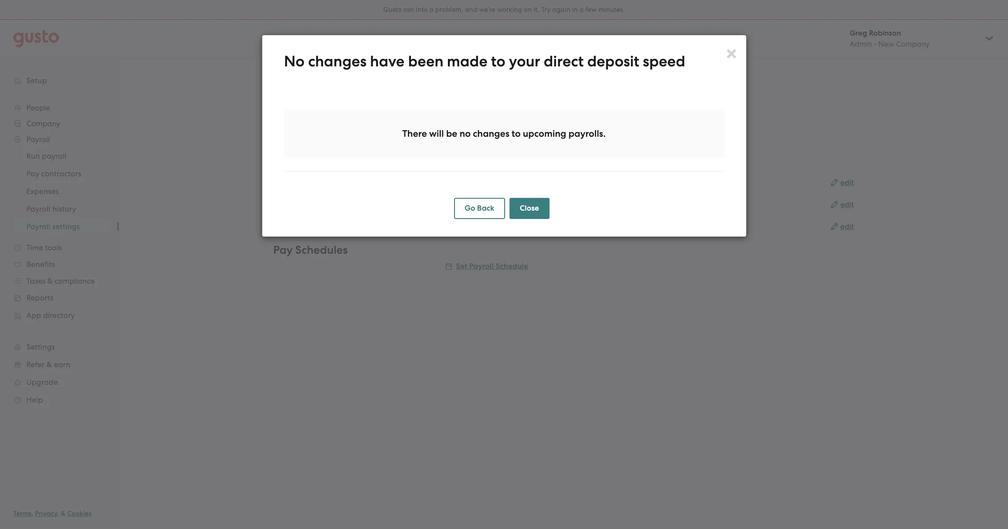 Task type: describe. For each thing, give the bounding box(es) containing it.
settings
[[280, 124, 306, 132]]

2 edit from the top
[[841, 200, 854, 209]]

no
[[284, 52, 305, 70]]

go back
[[465, 204, 494, 213]]

made
[[447, 52, 488, 70]]

back
[[477, 204, 494, 213]]

2 edit button from the top
[[831, 200, 854, 210]]

settings button
[[273, 118, 313, 139]]

deposit
[[587, 52, 639, 70]]

pay schedules
[[273, 243, 348, 257]]

2 a from the left
[[580, 6, 584, 14]]

there will be no changes to upcoming payrolls.
[[402, 128, 606, 140]]

pay
[[273, 243, 293, 257]]

2 , from the left
[[57, 510, 59, 518]]

1 edit from the top
[[841, 178, 854, 187]]

show details
[[445, 200, 489, 209]]

few
[[586, 6, 597, 14]]

1 a from the left
[[430, 6, 434, 14]]

again
[[552, 6, 571, 14]]

into
[[416, 6, 428, 14]]

privacy link
[[35, 510, 57, 518]]

cookies
[[67, 510, 92, 518]]

home image
[[13, 30, 59, 47]]

go
[[465, 204, 475, 213]]

there
[[402, 128, 427, 140]]

on
[[524, 6, 532, 14]]

problem,
[[435, 6, 463, 14]]

account menu element
[[838, 20, 995, 57]]

settings tab panel
[[273, 146, 854, 283]]

set
[[456, 262, 467, 271]]

go back button
[[454, 198, 505, 219]]



Task type: locate. For each thing, give the bounding box(es) containing it.
try
[[541, 6, 551, 14]]

terms link
[[13, 510, 32, 518]]

schedule
[[496, 262, 528, 271]]

set payroll schedule link
[[445, 262, 528, 271]]

and
[[465, 6, 478, 14]]

in
[[572, 6, 578, 14]]

3 edit from the top
[[841, 222, 854, 231]]

terms
[[13, 510, 32, 518]]

a
[[430, 6, 434, 14], [580, 6, 584, 14]]

show
[[445, 200, 464, 209]]

cookies button
[[67, 509, 92, 519]]

no changes have been made to your direct deposit speed
[[284, 52, 685, 70]]

have
[[370, 52, 405, 70]]

3 edit button from the top
[[831, 222, 854, 232]]

changes right no
[[308, 52, 367, 70]]

be
[[446, 128, 457, 140]]

2 vertical spatial edit
[[841, 222, 854, 231]]

close
[[520, 204, 539, 213]]

schedules
[[295, 243, 348, 257]]

0 vertical spatial edit button
[[831, 178, 854, 188]]

changes
[[308, 52, 367, 70], [473, 128, 510, 140]]

gusto
[[383, 6, 402, 14]]

details
[[466, 200, 489, 209]]

close button
[[509, 198, 550, 219]]

will
[[429, 128, 444, 140]]

× button
[[726, 42, 737, 64]]

we're
[[479, 6, 496, 14]]

a right in
[[580, 6, 584, 14]]

1 , from the left
[[32, 510, 33, 518]]

speed
[[643, 52, 685, 70]]

terms , privacy , & cookies
[[13, 510, 92, 518]]

1 horizontal spatial a
[[580, 6, 584, 14]]

working
[[497, 6, 522, 14]]

it.
[[534, 6, 540, 14]]

1 edit button from the top
[[831, 178, 854, 188]]

upcoming
[[523, 128, 566, 140]]

privacy
[[35, 510, 57, 518]]

0 vertical spatial edit
[[841, 178, 854, 187]]

0 horizontal spatial to
[[491, 52, 506, 70]]

×
[[726, 42, 737, 64]]

to for made
[[491, 52, 506, 70]]

ran
[[404, 6, 414, 14]]

1 horizontal spatial changes
[[473, 128, 510, 140]]

to left upcoming
[[512, 128, 521, 140]]

no
[[460, 128, 471, 140]]

, left privacy
[[32, 510, 33, 518]]

a right into
[[430, 6, 434, 14]]

1 vertical spatial edit button
[[831, 200, 854, 210]]

0 horizontal spatial a
[[430, 6, 434, 14]]

2 vertical spatial edit button
[[831, 222, 854, 232]]

minutes.
[[599, 6, 625, 14]]

edit
[[841, 178, 854, 187], [841, 200, 854, 209], [841, 222, 854, 231]]

1 horizontal spatial ,
[[57, 510, 59, 518]]

0 vertical spatial to
[[491, 52, 506, 70]]

been
[[408, 52, 444, 70]]

0 horizontal spatial changes
[[308, 52, 367, 70]]

to left 'your'
[[491, 52, 506, 70]]

set payroll schedule
[[456, 262, 528, 271]]

direct
[[544, 52, 584, 70]]

1 vertical spatial edit
[[841, 200, 854, 209]]

to for changes
[[512, 128, 521, 140]]

,
[[32, 510, 33, 518], [57, 510, 59, 518]]

payrolls.
[[569, 128, 606, 140]]

1 horizontal spatial to
[[512, 128, 521, 140]]

gusto ran into a problem, and we're working on it. try again in a few minutes.
[[383, 6, 625, 14]]

, left &
[[57, 510, 59, 518]]

0 vertical spatial changes
[[308, 52, 367, 70]]

edit button
[[831, 178, 854, 188], [831, 200, 854, 210], [831, 222, 854, 232]]

general
[[273, 146, 316, 159]]

0 horizontal spatial ,
[[32, 510, 33, 518]]

changes right no on the top of page
[[473, 128, 510, 140]]

1 vertical spatial to
[[512, 128, 521, 140]]

1 vertical spatial changes
[[473, 128, 510, 140]]

your
[[509, 52, 540, 70]]

&
[[61, 510, 66, 518]]

to
[[491, 52, 506, 70], [512, 128, 521, 140]]

payroll
[[469, 262, 494, 271]]



Task type: vqa. For each thing, say whether or not it's contained in the screenshot.
"Simple plan"
no



